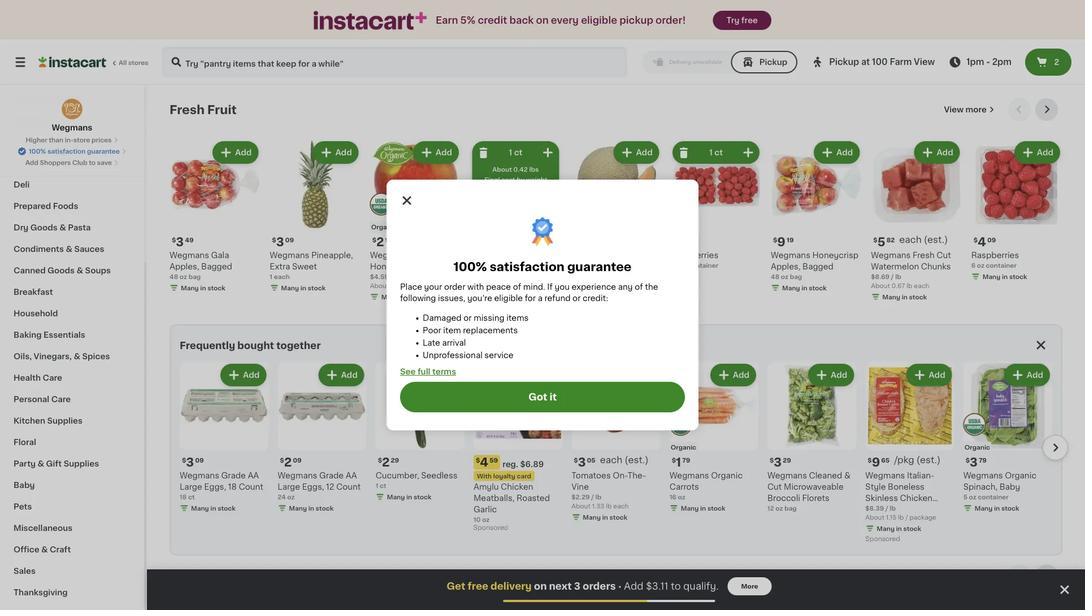 Task type: locate. For each thing, give the bounding box(es) containing it.
many down wegmans honeycrisp apples, bagged 48 oz bag
[[783, 285, 801, 291]]

health care link
[[7, 368, 137, 389]]

1 horizontal spatial honeycrisp
[[813, 251, 859, 259]]

2 bagged from the left
[[803, 263, 834, 270]]

$ 9 19
[[774, 236, 794, 248]]

9 for $ 9 65
[[872, 457, 881, 469]]

grade for 3
[[221, 472, 246, 480]]

bag for 3
[[189, 274, 201, 280]]

1 bagged from the left
[[201, 263, 232, 270]]

cut up broccoli
[[768, 483, 782, 491]]

0 vertical spatial honeycrisp
[[813, 251, 859, 259]]

5
[[878, 236, 886, 248], [964, 494, 968, 500]]

09 for raspberries
[[988, 237, 997, 243]]

$ for wegmans gala apples, bagged
[[172, 237, 176, 243]]

1 horizontal spatial count
[[336, 483, 361, 491]]

0 vertical spatial 4
[[978, 236, 987, 248]]

3 for wegmans grade aa large eggs, 18 count
[[186, 457, 194, 469]]

eggs, inside wegmans grade aa large eggs, 12 count 24 oz
[[302, 483, 324, 491]]

79 inside $ 3 79
[[979, 457, 987, 464]]

& left the craft
[[41, 546, 48, 554]]

many in stock up experience
[[582, 274, 627, 280]]

29 inside $ 3 29
[[783, 457, 792, 464]]

1 vertical spatial 5
[[964, 494, 968, 500]]

0 vertical spatial 18
[[228, 483, 237, 491]]

2 79 from the left
[[979, 457, 987, 464]]

1 vertical spatial to
[[671, 582, 681, 592]]

bagged inside wegmans gala apples, bagged 48 oz bag
[[201, 263, 232, 270]]

0 horizontal spatial $ 3 09
[[182, 457, 204, 469]]

& right the cleaned
[[845, 472, 851, 480]]

1 horizontal spatial $ 3 09
[[272, 236, 294, 248]]

pets
[[14, 503, 32, 511]]

you
[[555, 283, 570, 291]]

1.33
[[592, 503, 605, 509]]

$ for wegmans grade aa large eggs, 18 count
[[182, 457, 186, 464]]

item carousel region inside section
[[180, 357, 1069, 550]]

2 for wegmans organic honeycrisp apples
[[377, 236, 384, 248]]

& right 'meat'
[[36, 95, 43, 103]]

0 horizontal spatial grade
[[221, 472, 246, 480]]

0 horizontal spatial honeycrisp
[[370, 263, 416, 270]]

many in stock down sweet
[[281, 285, 326, 291]]

prepared
[[14, 202, 51, 210]]

personal
[[14, 396, 49, 404]]

2 horizontal spatial each (est.)
[[900, 235, 949, 244]]

1 horizontal spatial to
[[671, 582, 681, 592]]

0 horizontal spatial 100% satisfaction guarantee
[[29, 148, 120, 155]]

0 vertical spatial or
[[573, 295, 581, 303]]

1 horizontal spatial 5
[[964, 494, 968, 500]]

2 of from the left
[[635, 283, 643, 291]]

29 for 3
[[783, 457, 792, 464]]

5%
[[461, 16, 476, 25]]

6
[[972, 262, 976, 269]]

many down wegmans grade aa large eggs, 12 count 24 oz
[[289, 505, 307, 512]]

2 apples from the left
[[418, 263, 446, 270]]

1 horizontal spatial baby
[[1000, 483, 1021, 491]]

1 up experience
[[571, 262, 573, 269]]

about inside the 'about 0.42 lbs final cost by weight'
[[493, 167, 512, 173]]

tomatoes on-the- vine $2.29 / lb about 1.33 lb each
[[572, 472, 646, 509]]

about down $2.29
[[572, 503, 591, 509]]

increment quantity of wegmans sugar bee apples image
[[541, 146, 555, 159]]

many
[[582, 274, 600, 280], [983, 274, 1001, 280], [181, 285, 199, 291], [783, 285, 801, 291], [281, 285, 299, 291], [382, 294, 399, 300], [883, 294, 901, 300], [387, 494, 405, 500], [191, 505, 209, 512], [289, 505, 307, 512], [681, 505, 699, 512], [975, 505, 993, 512], [583, 515, 601, 521], [877, 526, 895, 532]]

$ for wegmans cleaned & cut microwaveable broccoli florets
[[770, 457, 774, 464]]

1 vertical spatial view more
[[945, 572, 987, 580]]

1 ct
[[509, 149, 523, 157], [710, 149, 723, 157]]

view more button
[[940, 98, 1000, 121], [940, 565, 1000, 588]]

lb right 1.15
[[899, 515, 904, 521]]

$ for wegmans grade aa large eggs, 12 count
[[280, 457, 284, 464]]

add button for wegmans grade aa large eggs, 12 count
[[320, 365, 363, 386]]

None search field
[[162, 46, 628, 78]]

count for 3
[[239, 483, 263, 491]]

09 inside $ 2 09
[[293, 457, 302, 464]]

1 horizontal spatial 0.42
[[514, 167, 528, 173]]

0 vertical spatial view more
[[945, 106, 987, 114]]

$ inside $ 2 09
[[280, 457, 284, 464]]

wegmans inside wegmans grade aa large eggs, 12 count 24 oz
[[278, 472, 317, 480]]

& inside wegmans cleaned & cut microwaveable broccoli florets 12 oz bag
[[845, 472, 851, 480]]

1 eggs, from the left
[[204, 483, 226, 491]]

2 view more from the top
[[945, 572, 987, 580]]

$ 3 09 for wegmans pineapple, extra sweet
[[272, 236, 294, 248]]

& left candy
[[45, 116, 52, 124]]

each up following
[[414, 283, 429, 289]]

1 1 ct from the left
[[509, 149, 523, 157]]

main content
[[147, 85, 1086, 611]]

fresh for fresh vegetables
[[170, 570, 205, 582]]

thanksgiving
[[14, 589, 68, 597]]

each up sugar
[[497, 235, 519, 244]]

2 48 from the left
[[771, 274, 780, 280]]

lb
[[495, 274, 501, 280], [395, 274, 401, 280], [896, 274, 902, 280], [506, 283, 512, 289], [407, 283, 412, 289], [907, 283, 913, 289], [596, 494, 602, 500], [606, 503, 612, 509], [890, 505, 896, 512], [899, 515, 904, 521]]

add for wegmans grade aa large eggs, 18 count
[[243, 372, 260, 379]]

many in stock down 1.15
[[877, 526, 922, 532]]

1 view more button from the top
[[940, 98, 1000, 121]]

$ 3 09 inside section
[[182, 457, 204, 469]]

0.42 inside the 'about 0.42 lbs final cost by weight'
[[514, 167, 528, 173]]

2 aa from the left
[[346, 472, 357, 480]]

add for wegmans organic carrots
[[733, 372, 750, 379]]

$ inside $ 3 49
[[172, 237, 176, 243]]

1 horizontal spatial 1 ct
[[710, 149, 723, 157]]

0 vertical spatial 9
[[778, 236, 786, 248]]

on right back
[[536, 16, 549, 25]]

of left the
[[635, 283, 643, 291]]

wegmans for wegmans gala apples, bagged 48 oz bag
[[170, 251, 209, 259]]

unprofessional
[[423, 352, 483, 360]]

wegmans for wegmans grade aa large eggs, 18 count 18 ct
[[180, 472, 219, 480]]

2 vertical spatial fresh
[[170, 570, 205, 582]]

1 vertical spatial sponsored badge image
[[474, 525, 508, 532]]

1 horizontal spatial 29
[[783, 457, 792, 464]]

ct inside cucumber, seedless 1 ct
[[380, 483, 387, 489]]

view more button for fresh fruit
[[940, 98, 1000, 121]]

apples inside wegmans sugar bee apples $3.49 / lb about 0.42 lb each
[[470, 263, 498, 270]]

1pm - 2pm link
[[949, 55, 1012, 69]]

0 vertical spatial 5
[[878, 236, 886, 248]]

about up cost
[[493, 167, 512, 173]]

1 horizontal spatial or
[[573, 295, 581, 303]]

5 inside wegmans organic spinach, baby 5 oz container
[[964, 494, 968, 500]]

1 grade from the left
[[221, 472, 246, 480]]

1 raspberries from the left
[[671, 251, 719, 259]]

1 vertical spatial or
[[464, 314, 472, 322]]

0 vertical spatial 100%
[[29, 148, 46, 155]]

& left soups
[[77, 267, 83, 275]]

0 vertical spatial 100% satisfaction guarantee
[[29, 148, 120, 155]]

1 down cucumber,
[[376, 483, 379, 489]]

2 for wegmans grade aa large eggs, 12 count
[[284, 457, 292, 469]]

cut up chunks
[[937, 251, 952, 259]]

$6.89
[[520, 460, 544, 468]]

100% satisfaction guarantee down bee
[[454, 261, 632, 273]]

each (est.) for 3
[[600, 456, 649, 465]]

free for get
[[468, 582, 489, 592]]

stock down cucumber, seedless 1 ct
[[414, 494, 432, 500]]

bag inside wegmans honeycrisp apples, bagged 48 oz bag
[[790, 274, 803, 280]]

wegmans inside wegmans sugar bee apples $3.49 / lb about 0.42 lb each
[[470, 251, 510, 259]]

$ inside $ 2 29
[[378, 457, 382, 464]]

$3.49
[[470, 274, 489, 280]]

more
[[966, 106, 987, 114], [966, 572, 987, 580]]

remove wegmans sugar bee apples image
[[477, 146, 490, 159]]

0 vertical spatial satisfaction
[[48, 148, 86, 155]]

$ up extra
[[272, 237, 276, 243]]

wegmans for wegmans pineapple, extra sweet 1 each
[[270, 251, 310, 259]]

0 vertical spatial item carousel region
[[170, 98, 1063, 316]]

apples up '$3.49'
[[470, 263, 498, 270]]

/ down watermelon
[[892, 274, 894, 280]]

item carousel region containing 3
[[180, 357, 1069, 550]]

0 horizontal spatial apples,
[[170, 263, 199, 270]]

3 up broccoli
[[774, 457, 782, 469]]

1 horizontal spatial apples,
[[771, 263, 801, 270]]

farm
[[890, 58, 912, 66]]

2 left 13
[[377, 236, 384, 248]]

aa inside wegmans grade aa large eggs, 18 count 18 ct
[[248, 472, 259, 480]]

your
[[424, 283, 442, 291]]

100% satisfaction guarantee inside dialog
[[454, 261, 632, 273]]

add for wegmans pineapple, extra sweet
[[336, 149, 352, 157]]

bagged for 9
[[803, 263, 834, 270]]

4 inside 'element'
[[480, 457, 489, 469]]

bag down broccoli
[[785, 505, 797, 512]]

1pm - 2pm
[[967, 58, 1012, 66]]

0 horizontal spatial raspberries
[[671, 251, 719, 259]]

wegmans for wegmans organic honeycrisp apples $4.59 / lb about 0.46 lb each
[[370, 251, 410, 259]]

product group containing 1
[[670, 362, 759, 515]]

$ for cucumber, seedless
[[378, 457, 382, 464]]

0 horizontal spatial free
[[468, 582, 489, 592]]

large for 3
[[180, 483, 202, 491]]

of
[[513, 283, 521, 291], [635, 283, 643, 291]]

sponsored badge image for 2
[[474, 525, 508, 532]]

raised
[[927, 506, 954, 514]]

personal care link
[[7, 389, 137, 411]]

0.46
[[391, 283, 405, 289]]

eligible down peace at the left of page
[[495, 295, 523, 303]]

each inside 'tomatoes on-the- vine $2.29 / lb about 1.33 lb each'
[[614, 503, 629, 509]]

0 horizontal spatial bagged
[[201, 263, 232, 270]]

fresh left the "vegetables"
[[170, 570, 205, 582]]

sponsored badge image down without
[[866, 537, 900, 543]]

bagged for 3
[[201, 263, 232, 270]]

item carousel region containing fresh fruit
[[170, 98, 1063, 316]]

oz inside wegmans gala apples, bagged 48 oz bag
[[180, 274, 187, 280]]

1 horizontal spatial eggs,
[[302, 483, 324, 491]]

0 vertical spatial goods
[[30, 224, 58, 232]]

stock down raspberries 6 oz container
[[1010, 274, 1028, 280]]

$ inside $ 4 09
[[974, 237, 978, 243]]

goods down condiments & sauces at the left of page
[[48, 267, 75, 275]]

section
[[170, 325, 1069, 556]]

apples,
[[170, 263, 199, 270], [771, 263, 801, 270]]

(est.)
[[521, 235, 545, 244], [924, 235, 949, 244], [625, 456, 649, 465], [917, 456, 941, 465]]

5 left 82
[[878, 236, 886, 248]]

2 1 ct from the left
[[710, 149, 723, 157]]

wegmans inside 'wegmans organic honeycrisp apples $4.59 / lb about 0.46 lb each'
[[370, 251, 410, 259]]

wegmans pineapple, extra sweet 1 each
[[270, 251, 353, 280]]

0 horizontal spatial 79
[[683, 457, 691, 464]]

add shoppers club to save
[[25, 160, 112, 166]]

wegmans logo image
[[61, 98, 83, 120]]

each
[[497, 235, 519, 244], [900, 235, 922, 244], [575, 262, 591, 269], [274, 274, 290, 280], [514, 283, 529, 289], [414, 283, 429, 289], [915, 283, 930, 289], [600, 456, 623, 465], [614, 503, 629, 509]]

1 horizontal spatial 12
[[671, 262, 678, 269]]

1 horizontal spatial satisfaction
[[490, 261, 565, 273]]

satisfaction down sugar
[[490, 261, 565, 273]]

$5.82 each (estimated) element
[[872, 235, 963, 250]]

$ left 59
[[476, 457, 480, 464]]

frozen link
[[7, 131, 137, 153]]

$ for wegmans organic honeycrisp apples
[[372, 237, 377, 243]]

many in stock down wegmans organic spinach, baby 5 oz container
[[975, 505, 1020, 512]]

/ up 1.15
[[886, 505, 889, 512]]

09 for wegmans pineapple, extra sweet
[[285, 237, 294, 243]]

79 for 3
[[979, 457, 987, 464]]

$3.05 each (estimated) element
[[572, 455, 661, 470]]

honeycrisp inside wegmans honeycrisp apples, bagged 48 oz bag
[[813, 251, 859, 259]]

4 for $ 4 59
[[480, 457, 489, 469]]

in down wegmans grade aa large eggs, 18 count 18 ct
[[211, 505, 216, 512]]

more for fresh fruit
[[966, 106, 987, 114]]

1 horizontal spatial of
[[635, 283, 643, 291]]

wegmans for wegmans italian- style boneless skinless chicken breast cutlets, raised without antibiotics
[[866, 472, 906, 480]]

qualify.
[[684, 582, 719, 592]]

$ up cucumber,
[[378, 457, 382, 464]]

each (est.) up on-
[[600, 456, 649, 465]]

sponsored badge image for 3
[[470, 291, 505, 298]]

0 horizontal spatial 1 ct
[[509, 149, 523, 157]]

wegmans inside wegmans gala apples, bagged 48 oz bag
[[170, 251, 209, 259]]

snacks & candy
[[14, 116, 81, 124]]

$ left 13
[[372, 237, 377, 243]]

0 vertical spatial care
[[43, 374, 62, 382]]

09 up extra
[[285, 237, 294, 243]]

48 down $ 9 19
[[771, 274, 780, 280]]

about inside wegmans sugar bee apples $3.49 / lb about 0.42 lb each
[[470, 283, 489, 289]]

stock down wegmans gala apples, bagged 48 oz bag
[[208, 285, 226, 291]]

1 of from the left
[[513, 283, 521, 291]]

79 up carrots
[[683, 457, 691, 464]]

missing
[[474, 314, 505, 322]]

2 raspberries from the left
[[972, 251, 1020, 259]]

product group containing add
[[571, 139, 662, 284]]

$ for wegmans organic carrots
[[672, 457, 676, 464]]

3 left 49
[[176, 236, 184, 248]]

5 inside $5.82 each (estimated) element
[[878, 236, 886, 248]]

$ 3 09 for wegmans grade aa large eggs, 18 count
[[182, 457, 204, 469]]

1
[[509, 149, 512, 157], [710, 149, 713, 157], [571, 262, 573, 269], [270, 274, 273, 280], [676, 457, 682, 469], [376, 483, 379, 489]]

final
[[484, 177, 500, 183]]

1 vertical spatial 9
[[872, 457, 881, 469]]

$ 1 79
[[672, 457, 691, 469]]

2 grade from the left
[[319, 472, 344, 480]]

0 vertical spatial more
[[966, 106, 987, 114]]

apples, inside wegmans honeycrisp apples, bagged 48 oz bag
[[771, 263, 801, 270]]

with loyalty card price $4.59. original price $6.89. element
[[474, 455, 563, 470]]

1 more from the top
[[966, 106, 987, 114]]

damaged or missing items poor item replacements late arrival unprofessional service
[[423, 314, 529, 360]]

$ left 49
[[172, 237, 176, 243]]

apples up "your"
[[418, 263, 446, 270]]

lb up 1.15
[[890, 505, 896, 512]]

deli link
[[7, 174, 137, 196]]

a
[[538, 295, 543, 303]]

0 vertical spatial cut
[[937, 251, 952, 259]]

3 right next at the right of the page
[[574, 582, 581, 592]]

item carousel region
[[170, 98, 1063, 316], [180, 357, 1069, 550], [170, 565, 1063, 611]]

many down spinach,
[[975, 505, 993, 512]]

1 horizontal spatial each (est.)
[[600, 456, 649, 465]]

0 horizontal spatial to
[[89, 160, 96, 166]]

2 29 from the left
[[391, 457, 399, 464]]

0 horizontal spatial 5
[[878, 236, 886, 248]]

lb up 0.46
[[395, 274, 401, 280]]

2 count from the left
[[336, 483, 361, 491]]

1 79 from the left
[[683, 457, 691, 464]]

1 29 from the left
[[783, 457, 792, 464]]

baby down party
[[14, 482, 35, 490]]

free right get at the bottom of page
[[468, 582, 489, 592]]

goods for canned
[[48, 267, 75, 275]]

pickup inside pickup button
[[760, 58, 788, 66]]

in-
[[65, 137, 73, 143]]

chicken up the cutlets,
[[901, 494, 933, 502]]

(est.) inside $9.65 per package (estimated) element
[[917, 456, 941, 465]]

2 vertical spatial view
[[945, 572, 964, 580]]

vinegars,
[[34, 353, 72, 361]]

count inside wegmans grade aa large eggs, 18 count 18 ct
[[239, 483, 263, 491]]

1 vertical spatial item carousel region
[[180, 357, 1069, 550]]

each inside wegmans sugar bee apples $3.49 / lb about 0.42 lb each
[[514, 283, 529, 289]]

$ up broccoli
[[770, 457, 774, 464]]

large for 2
[[278, 483, 300, 491]]

antibiotics
[[898, 517, 941, 525]]

1 vertical spatial guarantee
[[568, 261, 632, 273]]

1 vertical spatial view
[[945, 106, 964, 114]]

count inside wegmans grade aa large eggs, 12 count 24 oz
[[336, 483, 361, 491]]

add button
[[214, 143, 257, 163], [314, 143, 358, 163], [414, 143, 458, 163], [615, 143, 659, 163], [815, 143, 859, 163], [916, 143, 959, 163], [1016, 143, 1060, 163], [222, 365, 265, 386], [320, 365, 363, 386], [418, 365, 461, 386], [516, 365, 559, 386], [614, 365, 657, 386], [712, 365, 755, 386], [810, 365, 854, 386], [908, 365, 952, 386], [1006, 365, 1050, 386]]

$ left the '65'
[[868, 457, 872, 464]]

1 horizontal spatial free
[[742, 16, 758, 24]]

aa inside wegmans grade aa large eggs, 12 count 24 oz
[[346, 472, 357, 480]]

wegmans for wegmans fresh cut watermelon chunks $8.69 / lb about 0.67 lb each
[[872, 251, 911, 259]]

3 up spinach,
[[970, 457, 978, 469]]

oz inside amylu chicken meatballs, roasted garlic 10 oz
[[482, 517, 490, 523]]

9 left the '65'
[[872, 457, 881, 469]]

free inside treatment tracker modal dialog
[[468, 582, 489, 592]]

many in stock down raspberries 6 oz container
[[983, 274, 1028, 280]]

fresh vegetables
[[170, 570, 278, 582]]

cucumber,
[[376, 472, 419, 480]]

1 apples, from the left
[[170, 263, 199, 270]]

sugar
[[512, 251, 535, 259]]

9 left 19
[[778, 236, 786, 248]]

see
[[400, 368, 416, 376]]

$9.65 per package (estimated) element
[[866, 455, 955, 470]]

wegmans inside wegmans cleaned & cut microwaveable broccoli florets 12 oz bag
[[768, 472, 808, 480]]

apples, down $ 3 49
[[170, 263, 199, 270]]

0 vertical spatial sponsored badge image
[[470, 291, 505, 298]]

/ inside 'wegmans organic honeycrisp apples $4.59 / lb about 0.46 lb each'
[[390, 274, 393, 280]]

wegmans inside wegmans fresh cut watermelon chunks $8.69 / lb about 0.67 lb each
[[872, 251, 911, 259]]

bag inside wegmans gala apples, bagged 48 oz bag
[[189, 274, 201, 280]]

1 vertical spatial free
[[468, 582, 489, 592]]

fresh for fresh fruit
[[170, 104, 205, 116]]

grade inside wegmans grade aa large eggs, 18 count 18 ct
[[221, 472, 246, 480]]

about inside 'tomatoes on-the- vine $2.29 / lb about 1.33 lb each'
[[572, 503, 591, 509]]

large inside wegmans grade aa large eggs, 12 count 24 oz
[[278, 483, 300, 491]]

1 horizontal spatial grade
[[319, 472, 344, 480]]

aa for 3
[[248, 472, 259, 480]]

dry goods & pasta link
[[7, 217, 137, 239]]

0 horizontal spatial 48
[[170, 274, 178, 280]]

see full terms link
[[400, 368, 456, 376]]

lb up 1.33
[[596, 494, 602, 500]]

100% satisfaction guarantee up add shoppers club to save link
[[29, 148, 120, 155]]

2 more from the top
[[966, 572, 987, 580]]

9
[[778, 236, 786, 248], [872, 457, 881, 469]]

stock down wegmans organic spinach, baby 5 oz container
[[1002, 505, 1020, 512]]

add button for wegmans honeycrisp apples, bagged
[[815, 143, 859, 163]]

1 vertical spatial eligible
[[495, 295, 523, 303]]

many in stock down wegmans grade aa large eggs, 18 count 18 ct
[[191, 505, 236, 512]]

1 vertical spatial 0.42
[[491, 283, 505, 289]]

each (est.) inside $5.82 each (estimated) element
[[900, 235, 949, 244]]

1 vertical spatial chicken
[[901, 494, 933, 502]]

3 for wegmans cleaned & cut microwaveable broccoli florets
[[774, 457, 782, 469]]

or left credit:
[[573, 295, 581, 303]]

0 horizontal spatial satisfaction
[[48, 148, 86, 155]]

1 vertical spatial 100%
[[454, 261, 487, 273]]

1 48 from the left
[[170, 274, 178, 280]]

add for wegmans cleaned & cut microwaveable broccoli florets
[[831, 372, 848, 379]]

09 inside $ 4 09
[[988, 237, 997, 243]]

2 eggs, from the left
[[302, 483, 324, 491]]

0.42 right with
[[491, 283, 505, 289]]

1 vertical spatial goods
[[48, 267, 75, 275]]

goods for dry
[[30, 224, 58, 232]]

apples, inside wegmans gala apples, bagged 48 oz bag
[[170, 263, 199, 270]]

0 horizontal spatial chicken
[[501, 483, 534, 491]]

1 count from the left
[[239, 483, 263, 491]]

48 inside wegmans honeycrisp apples, bagged 48 oz bag
[[771, 274, 780, 280]]

29 inside $ 2 29
[[391, 457, 399, 464]]

stock down wegmans grade aa large eggs, 12 count 24 oz
[[316, 505, 334, 512]]

on left next at the right of the page
[[534, 582, 547, 592]]

100% inside 100% satisfaction guarantee dialog
[[454, 261, 487, 273]]

office
[[14, 546, 39, 554]]

cutlets,
[[894, 506, 925, 514]]

$ up 24
[[280, 457, 284, 464]]

add for wegmans honeycrisp apples, bagged
[[837, 149, 854, 157]]

1 aa from the left
[[248, 472, 259, 480]]

1 vertical spatial $ 3 09
[[182, 457, 204, 469]]

0 horizontal spatial 100%
[[29, 148, 46, 155]]

free for try
[[742, 16, 758, 24]]

1 vertical spatial fresh
[[913, 251, 935, 259]]

meat
[[14, 95, 35, 103]]

to
[[89, 160, 96, 166], [671, 582, 681, 592]]

care for health care
[[43, 374, 62, 382]]

/ inside wegmans fresh cut watermelon chunks $8.69 / lb about 0.67 lb each
[[892, 274, 894, 280]]

1 vertical spatial 12
[[326, 483, 334, 491]]

wegmans for wegmans
[[52, 124, 92, 132]]

about 0.42 lbs final cost by weight
[[484, 167, 547, 183]]

remove raspberries image
[[677, 146, 691, 159]]

view more for fresh vegetables
[[945, 572, 987, 580]]

apples inside 'wegmans organic honeycrisp apples $4.59 / lb about 0.46 lb each'
[[418, 263, 446, 270]]

fresh down $5.82 each (estimated) element
[[913, 251, 935, 259]]

1 horizontal spatial 9
[[872, 457, 881, 469]]

florets
[[803, 494, 830, 502]]

1 apples from the left
[[470, 263, 498, 270]]

100% up '$3.49'
[[454, 261, 487, 273]]

sponsored badge image down 10
[[474, 525, 508, 532]]

0 horizontal spatial large
[[180, 483, 202, 491]]

$ 2 29
[[378, 457, 399, 469]]

for
[[525, 295, 536, 303]]

0 vertical spatial view
[[914, 58, 935, 66]]

full
[[418, 368, 431, 376]]

main content containing fresh fruit
[[147, 85, 1086, 611]]

(est.) inside $5.82 each (estimated) element
[[924, 235, 949, 244]]

add for wegmans gala apples, bagged
[[235, 149, 252, 157]]

0 horizontal spatial apples
[[418, 263, 446, 270]]

0 horizontal spatial each (est.)
[[497, 235, 545, 244]]

29 for 2
[[391, 457, 399, 464]]

1 horizontal spatial large
[[278, 483, 300, 491]]

sponsored badge image
[[470, 291, 505, 298], [474, 525, 508, 532], [866, 537, 900, 543]]

$ 3 79
[[966, 457, 987, 469]]

3
[[176, 236, 184, 248], [276, 236, 284, 248], [186, 457, 194, 469], [774, 457, 782, 469], [578, 457, 586, 469], [970, 457, 978, 469], [574, 582, 581, 592]]

1 horizontal spatial chicken
[[901, 494, 933, 502]]

0 vertical spatial $ 3 09
[[272, 236, 294, 248]]

$ 3 05
[[574, 457, 596, 469]]

view for fresh fruit
[[945, 106, 964, 114]]

0 vertical spatial free
[[742, 16, 758, 24]]

wegmans organic honeycrisp apples $4.59 / lb about 0.46 lb each
[[370, 251, 446, 289]]

12 inside wegmans grade aa large eggs, 12 count 24 oz
[[326, 483, 334, 491]]

1 ct right remove raspberries image
[[710, 149, 723, 157]]

0 horizontal spatial 12
[[326, 483, 334, 491]]

79 for 1
[[683, 457, 691, 464]]

1 vertical spatial honeycrisp
[[370, 263, 416, 270]]

care down vinegars,
[[43, 374, 62, 382]]

1 horizontal spatial raspberries
[[972, 251, 1020, 259]]

party & gift supplies link
[[7, 454, 137, 475]]

add for wegmans fresh cut watermelon chunks
[[937, 149, 954, 157]]

care for personal care
[[51, 396, 71, 404]]

1 vertical spatial on
[[534, 582, 547, 592]]

1 horizontal spatial aa
[[346, 472, 357, 480]]

got
[[529, 393, 548, 402]]

4 left 59
[[480, 457, 489, 469]]

in down wegmans honeycrisp apples, bagged 48 oz bag
[[802, 285, 808, 291]]

baby inside wegmans organic spinach, baby 5 oz container
[[1000, 483, 1021, 491]]

•
[[618, 582, 622, 591]]

grade inside wegmans grade aa large eggs, 12 count 24 oz
[[319, 472, 344, 480]]

if
[[548, 283, 553, 291]]

add button for cucumber, seedless
[[418, 365, 461, 386]]

about inside $8.39 / lb about 1.15 lb / package
[[866, 515, 885, 521]]

0 horizontal spatial 29
[[391, 457, 399, 464]]

stock down place
[[408, 294, 426, 300]]

0 vertical spatial 0.42
[[514, 167, 528, 173]]

chicken
[[501, 483, 534, 491], [901, 494, 933, 502]]

48 inside wegmans gala apples, bagged 48 oz bag
[[170, 274, 178, 280]]

1 large from the left
[[180, 483, 202, 491]]

0 horizontal spatial or
[[464, 314, 472, 322]]

wegmans gala apples, bagged 48 oz bag
[[170, 251, 232, 280]]

breast
[[866, 506, 892, 514]]

2 vertical spatial sponsored badge image
[[866, 537, 900, 543]]

stock down antibiotics
[[904, 526, 922, 532]]

2 vertical spatial item carousel region
[[170, 565, 1063, 611]]

$ left 82
[[874, 237, 878, 243]]

container inside raspberries 12 oz container
[[688, 262, 719, 269]]

add button for wegmans organic carrots
[[712, 365, 755, 386]]

product group
[[170, 139, 261, 295], [270, 139, 361, 295], [370, 139, 461, 304], [470, 139, 562, 300], [571, 139, 662, 284], [671, 139, 762, 270], [771, 139, 863, 295], [872, 139, 963, 304], [972, 139, 1063, 284], [180, 362, 269, 515], [278, 362, 367, 515], [376, 362, 465, 504], [474, 362, 563, 535], [572, 362, 661, 524], [670, 362, 759, 515], [768, 362, 857, 513], [866, 362, 955, 546], [964, 362, 1053, 515]]

baby right spinach,
[[1000, 483, 1021, 491]]

0 vertical spatial 12
[[671, 262, 678, 269]]

2
[[1055, 58, 1060, 66], [377, 236, 384, 248], [284, 457, 292, 469], [382, 457, 390, 469]]

wegmans inside wegmans honeycrisp apples, bagged 48 oz bag
[[771, 251, 811, 259]]

bakery link
[[7, 153, 137, 174]]

about down $8.69
[[872, 283, 891, 289]]

soups
[[85, 267, 111, 275]]

add for wegmans organic spinach, baby
[[1027, 372, 1044, 379]]

09 for wegmans grade aa large eggs, 18 count
[[195, 457, 204, 464]]

increment quantity of raspberries image
[[742, 146, 755, 159]]

many in stock down wegmans grade aa large eggs, 12 count 24 oz
[[289, 505, 334, 512]]

get
[[447, 582, 466, 592]]

0 horizontal spatial cut
[[768, 483, 782, 491]]

kitchen supplies
[[14, 417, 83, 425]]

1 horizontal spatial pickup
[[830, 58, 860, 66]]

2 apples, from the left
[[771, 263, 801, 270]]

05
[[587, 457, 596, 464]]

1 view more from the top
[[945, 106, 987, 114]]

add for wegmans organic honeycrisp apples
[[436, 149, 452, 157]]

4 up raspberries 6 oz container
[[978, 236, 987, 248]]

to right '$3.11'
[[671, 582, 681, 592]]

2 vertical spatial 12
[[768, 505, 775, 512]]

oz
[[679, 262, 687, 269], [978, 262, 985, 269], [180, 274, 187, 280], [781, 274, 789, 280], [287, 494, 295, 500], [678, 494, 686, 500], [970, 494, 977, 500], [776, 505, 783, 512], [482, 517, 490, 523]]

boneless
[[888, 483, 925, 491]]

1 each
[[571, 262, 591, 269]]

2 up cucumber,
[[382, 457, 390, 469]]

raspberries inside product group
[[671, 251, 719, 259]]

2 view more button from the top
[[940, 565, 1000, 588]]

1 horizontal spatial cut
[[937, 251, 952, 259]]

microwaveable
[[784, 483, 844, 491]]

higher than in-store prices
[[26, 137, 112, 143]]

2 large from the left
[[278, 483, 300, 491]]



Task type: describe. For each thing, give the bounding box(es) containing it.
many down 0.46
[[382, 294, 399, 300]]

oils, vinegars, & spices
[[14, 353, 110, 361]]

seedless
[[421, 472, 458, 480]]

1 vertical spatial supplies
[[64, 460, 99, 468]]

bought
[[238, 341, 274, 351]]

& inside "dry goods & pasta" link
[[59, 224, 66, 232]]

than
[[49, 137, 63, 143]]

-
[[987, 58, 991, 66]]

terms
[[433, 368, 456, 376]]

many down wegmans gala apples, bagged 48 oz bag
[[181, 285, 199, 291]]

stock down wegmans organic carrots 16 oz
[[708, 505, 726, 512]]

more
[[742, 584, 759, 590]]

pickup for pickup
[[760, 58, 788, 66]]

pickup for pickup at 100 farm view
[[830, 58, 860, 66]]

back
[[510, 16, 534, 25]]

add button for tomatoes on-the- vine
[[614, 365, 657, 386]]

many in stock down wegmans organic carrots 16 oz
[[681, 505, 726, 512]]

oils,
[[14, 353, 32, 361]]

candy
[[54, 116, 81, 124]]

$8.39 / lb about 1.15 lb / package
[[866, 505, 937, 521]]

chicken inside wegmans italian- style boneless skinless chicken breast cutlets, raised without antibiotics
[[901, 494, 933, 502]]

wegmans organic carrots 16 oz
[[670, 472, 743, 500]]

/ inside wegmans sugar bee apples $3.49 / lb about 0.42 lb each
[[490, 274, 493, 280]]

0 horizontal spatial baby
[[14, 482, 35, 490]]

got it
[[529, 393, 557, 402]]

many in stock down wegmans gala apples, bagged 48 oz bag
[[181, 285, 226, 291]]

pets link
[[7, 497, 137, 518]]

12 inside wegmans cleaned & cut microwaveable broccoli florets 12 oz bag
[[768, 505, 775, 512]]

wegmans italian- style boneless skinless chicken breast cutlets, raised without antibiotics
[[866, 472, 954, 525]]

in down raspberries 6 oz container
[[1003, 274, 1008, 280]]

wegmans for wegmans sugar bee apples $3.49 / lb about 0.42 lb each
[[470, 251, 510, 259]]

with
[[468, 283, 484, 291]]

product group containing 5
[[872, 139, 963, 304]]

stock up any
[[609, 274, 627, 280]]

credit:
[[583, 295, 609, 303]]

0.67
[[892, 283, 906, 289]]

or inside damaged or missing items poor item replacements late arrival unprofessional service
[[464, 314, 472, 322]]

place
[[400, 283, 422, 291]]

wegmans for wegmans honeycrisp apples, bagged 48 oz bag
[[771, 251, 811, 259]]

2 inside button
[[1055, 58, 1060, 66]]

wegmans for wegmans grade aa large eggs, 12 count 24 oz
[[278, 472, 317, 480]]

many down raspberries 6 oz container
[[983, 274, 1001, 280]]

/ inside 'tomatoes on-the- vine $2.29 / lb about 1.33 lb each'
[[592, 494, 594, 500]]

many down carrots
[[681, 505, 699, 512]]

1 horizontal spatial eligible
[[581, 16, 618, 25]]

condiments & sauces
[[14, 245, 104, 253]]

& inside canned goods & soups link
[[77, 267, 83, 275]]

1 right remove raspberries image
[[710, 149, 713, 157]]

1 up carrots
[[676, 457, 682, 469]]

each inside 'wegmans organic honeycrisp apples $4.59 / lb about 0.46 lb each'
[[414, 283, 429, 289]]

any
[[618, 283, 633, 291]]

service type group
[[642, 51, 798, 74]]

in down sweet
[[301, 285, 306, 291]]

48 for 9
[[771, 274, 780, 280]]

at
[[862, 58, 871, 66]]

(est.) for 3
[[625, 456, 649, 465]]

cut inside wegmans fresh cut watermelon chunks $8.69 / lb about 0.67 lb each
[[937, 251, 952, 259]]

eggs, for 3
[[204, 483, 226, 491]]

canned
[[14, 267, 46, 275]]

add for wegmans grade aa large eggs, 12 count
[[341, 372, 358, 379]]

in down 1.33
[[603, 515, 608, 521]]

0 vertical spatial to
[[89, 160, 96, 166]]

9 for $ 9 19
[[778, 236, 786, 248]]

organic inside wegmans organic carrots 16 oz
[[712, 472, 743, 480]]

$ 9 65
[[868, 457, 890, 469]]

in down wegmans grade aa large eggs, 12 count 24 oz
[[309, 505, 314, 512]]

& inside party & gift supplies link
[[38, 460, 44, 468]]

(est.) for 5
[[924, 235, 949, 244]]

lb up 0.67
[[896, 274, 902, 280]]

many down 1.33
[[583, 515, 601, 521]]

health care
[[14, 374, 62, 382]]

add inside treatment tracker modal dialog
[[624, 582, 644, 592]]

many in stock down wegmans honeycrisp apples, bagged 48 oz bag
[[783, 285, 827, 291]]

section containing 3
[[170, 325, 1069, 556]]

bag inside wegmans cleaned & cut microwaveable broccoli florets 12 oz bag
[[785, 505, 797, 512]]

try
[[727, 16, 740, 24]]

24
[[278, 494, 286, 500]]

place your order with peace of mind. if you experience any of the following issues, you're eligible for a refund or credit:
[[400, 283, 659, 303]]

apples, for 9
[[771, 263, 801, 270]]

replacements
[[463, 327, 518, 335]]

container for raspberries 6 oz container
[[987, 262, 1017, 269]]

& inside meat & seafood link
[[36, 95, 43, 103]]

add for raspberries
[[1038, 149, 1054, 157]]

treatment tracker modal dialog
[[147, 570, 1086, 611]]

many down without
[[877, 526, 895, 532]]

1 ct for remove raspberries image
[[710, 149, 723, 157]]

the-
[[628, 472, 646, 480]]

prepared foods link
[[7, 196, 137, 217]]

100% inside '100% satisfaction guarantee' button
[[29, 148, 46, 155]]

condiments & sauces link
[[7, 239, 137, 260]]

many down extra
[[281, 285, 299, 291]]

each inside wegmans pineapple, extra sweet 1 each
[[274, 274, 290, 280]]

cut inside wegmans cleaned & cut microwaveable broccoli florets 12 oz bag
[[768, 483, 782, 491]]

in down place
[[401, 294, 407, 300]]

it
[[550, 393, 557, 402]]

1 up the 'about 0.42 lbs final cost by weight'
[[509, 149, 512, 157]]

more for fresh vegetables
[[966, 572, 987, 580]]

12 inside raspberries 12 oz container
[[671, 262, 678, 269]]

in down wegmans gala apples, bagged 48 oz bag
[[200, 285, 206, 291]]

in down 0.67
[[902, 294, 908, 300]]

$ 3 49
[[172, 236, 194, 248]]

bag for 9
[[790, 274, 803, 280]]

$ 2 13
[[372, 236, 392, 248]]

floral
[[14, 439, 36, 447]]

add button for wegmans pineapple, extra sweet
[[314, 143, 358, 163]]

health
[[14, 374, 41, 382]]

1 horizontal spatial 18
[[228, 483, 237, 491]]

stock down 'tomatoes on-the- vine $2.29 / lb about 1.33 lb each'
[[610, 515, 628, 521]]

(est.) up sugar
[[521, 235, 545, 244]]

oz inside wegmans organic carrots 16 oz
[[678, 494, 686, 500]]

$ inside $ 3 05
[[574, 457, 578, 464]]

0 horizontal spatial 18
[[180, 494, 187, 500]]

the
[[645, 283, 659, 291]]

4 for $ 4 09
[[978, 236, 987, 248]]

$ 5 82
[[874, 236, 895, 248]]

next
[[549, 582, 572, 592]]

sauces
[[74, 245, 104, 253]]

pickup
[[620, 16, 654, 25]]

lb up peace at the left of page
[[495, 274, 501, 280]]

satisfaction inside dialog
[[490, 261, 565, 273]]

0 vertical spatial supplies
[[47, 417, 83, 425]]

$ 2 09
[[280, 457, 302, 469]]

oz inside raspberries 6 oz container
[[978, 262, 985, 269]]

amylu chicken meatballs, roasted garlic 10 oz
[[474, 483, 550, 523]]

many down wegmans grade aa large eggs, 18 count 18 ct
[[191, 505, 209, 512]]

essentials
[[44, 331, 85, 339]]

snacks
[[14, 116, 43, 124]]

1 ct for the remove wegmans sugar bee apples icon
[[509, 149, 523, 157]]

container for raspberries 12 oz container
[[688, 262, 719, 269]]

wegmans sugar bee apples $3.49 / lb about 0.42 lb each
[[470, 251, 553, 289]]

satisfaction inside button
[[48, 148, 86, 155]]

shoppers
[[40, 160, 71, 166]]

organic inside 'wegmans organic honeycrisp apples $4.59 / lb about 0.46 lb each'
[[412, 251, 443, 259]]

peace
[[486, 283, 511, 291]]

lb right 0.46
[[407, 283, 412, 289]]

$ for wegmans honeycrisp apples, bagged
[[774, 237, 778, 243]]

each inside wegmans fresh cut watermelon chunks $8.69 / lb about 0.67 lb each
[[915, 283, 930, 289]]

oz inside wegmans organic spinach, baby 5 oz container
[[970, 494, 977, 500]]

view more button for fresh vegetables
[[940, 565, 1000, 588]]

about inside 'wegmans organic honeycrisp apples $4.59 / lb about 0.46 lb each'
[[370, 283, 389, 289]]

/ down the cutlets,
[[906, 515, 909, 521]]

add button for wegmans fresh cut watermelon chunks
[[916, 143, 959, 163]]

meatballs,
[[474, 494, 515, 502]]

chunks
[[922, 263, 952, 270]]

every
[[551, 16, 579, 25]]

lb left mind.
[[506, 283, 512, 289]]

on inside treatment tracker modal dialog
[[534, 582, 547, 592]]

wegmans grade aa large eggs, 18 count 18 ct
[[180, 472, 263, 500]]

in down cucumber, seedless 1 ct
[[407, 494, 412, 500]]

sweet
[[292, 263, 317, 270]]

add button for wegmans cleaned & cut microwaveable broccoli florets
[[810, 365, 854, 386]]

2 for cucumber, seedless
[[382, 457, 390, 469]]

in down 1.15
[[897, 526, 902, 532]]

oz inside raspberries 12 oz container
[[679, 262, 687, 269]]

reg. $6.89
[[503, 460, 544, 468]]

1 inside cucumber, seedless 1 ct
[[376, 483, 379, 489]]

wegmans for wegmans organic carrots 16 oz
[[670, 472, 709, 480]]

$ inside $ 9 65
[[868, 457, 872, 464]]

meat & seafood
[[14, 95, 79, 103]]

& inside condiments & sauces link
[[66, 245, 72, 253]]

10
[[474, 517, 481, 523]]

baking essentials
[[14, 331, 85, 339]]

09 for wegmans grade aa large eggs, 12 count
[[293, 457, 302, 464]]

each (est.) for 5
[[900, 235, 949, 244]]

by
[[517, 177, 525, 183]]

1 inside wegmans pineapple, extra sweet 1 each
[[270, 274, 273, 280]]

chicken inside amylu chicken meatballs, roasted garlic 10 oz
[[501, 483, 534, 491]]

club
[[72, 160, 87, 166]]

kitchen
[[14, 417, 45, 425]]

or inside place your order with peace of mind. if you experience any of the following issues, you're eligible for a refund or credit:
[[573, 295, 581, 303]]

each up on-
[[600, 456, 623, 465]]

experience
[[572, 283, 616, 291]]

express icon image
[[314, 11, 427, 30]]

in down wegmans organic carrots 16 oz
[[701, 505, 706, 512]]

in up experience
[[602, 274, 607, 280]]

(est.) for 9
[[917, 456, 941, 465]]

store
[[73, 137, 90, 143]]

lb right 1.33
[[606, 503, 612, 509]]

eligible inside place your order with peace of mind. if you experience any of the following issues, you're eligible for a refund or credit:
[[495, 295, 523, 303]]

apples, for 3
[[170, 263, 199, 270]]

raspberries for raspberries 12 oz container
[[671, 251, 719, 259]]

all
[[119, 60, 127, 66]]

59
[[490, 457, 498, 464]]

stock down wegmans pineapple, extra sweet 1 each
[[308, 285, 326, 291]]

add button for wegmans grade aa large eggs, 18 count
[[222, 365, 265, 386]]

many in stock down cucumber, seedless 1 ct
[[387, 494, 432, 500]]

gala
[[211, 251, 229, 259]]

seafood
[[45, 95, 79, 103]]

beverages
[[14, 74, 57, 81]]

tomatoes
[[572, 472, 611, 480]]

82
[[887, 237, 895, 243]]

$ for wegmans pineapple, extra sweet
[[272, 237, 276, 243]]

view for fresh vegetables
[[945, 572, 964, 580]]

stock down wegmans fresh cut watermelon chunks $8.69 / lb about 0.67 lb each
[[910, 294, 928, 300]]

product group containing each (est.)
[[470, 139, 562, 300]]

oz inside wegmans honeycrisp apples, bagged 48 oz bag
[[781, 274, 789, 280]]

each right 82
[[900, 235, 922, 244]]

canned goods & soups
[[14, 267, 111, 275]]

many up experience
[[582, 274, 600, 280]]

100% satisfaction guarantee dialog
[[387, 180, 699, 431]]

many down 0.67
[[883, 294, 901, 300]]

$ for raspberries
[[974, 237, 978, 243]]

3 for wegmans pineapple, extra sweet
[[276, 236, 284, 248]]

instacart logo image
[[38, 55, 106, 69]]

wegmans for wegmans organic spinach, baby 5 oz container
[[964, 472, 1004, 480]]

3 for wegmans gala apples, bagged
[[176, 236, 184, 248]]

add button for raspberries
[[1016, 143, 1060, 163]]

container inside wegmans organic spinach, baby 5 oz container
[[979, 494, 1009, 500]]

many down cucumber,
[[387, 494, 405, 500]]

many in stock down place
[[382, 294, 426, 300]]

0 vertical spatial on
[[536, 16, 549, 25]]

item carousel region containing fresh vegetables
[[170, 565, 1063, 611]]

$ inside $ 4 59
[[476, 457, 480, 464]]

apples for sugar
[[470, 263, 498, 270]]

household
[[14, 310, 58, 318]]

65
[[882, 457, 890, 464]]

wegmans fresh cut watermelon chunks $8.69 / lb about 0.67 lb each
[[872, 251, 952, 289]]

spinach,
[[964, 483, 998, 491]]

pineapple,
[[312, 251, 353, 259]]

to inside treatment tracker modal dialog
[[671, 582, 681, 592]]

dry goods & pasta
[[14, 224, 91, 232]]

raspberries for raspberries 6 oz container
[[972, 251, 1020, 259]]

many in stock down 0.67
[[883, 294, 928, 300]]

add button for wegmans gala apples, bagged
[[214, 143, 257, 163]]

ct inside wegmans grade aa large eggs, 18 count 18 ct
[[188, 494, 195, 500]]

amylu
[[474, 483, 499, 491]]

prices
[[92, 137, 112, 143]]

honeycrisp inside 'wegmans organic honeycrisp apples $4.59 / lb about 0.46 lb each'
[[370, 263, 416, 270]]

poor
[[423, 327, 442, 335]]

in down wegmans organic spinach, baby 5 oz container
[[995, 505, 1000, 512]]

higher than in-store prices link
[[26, 136, 118, 145]]

3 left 05
[[578, 457, 586, 469]]

view inside popup button
[[914, 58, 935, 66]]

100% satisfaction guarantee inside button
[[29, 148, 120, 155]]

package
[[910, 515, 937, 521]]

view more for fresh fruit
[[945, 106, 987, 114]]

oz inside wegmans cleaned & cut microwaveable broccoli florets 12 oz bag
[[776, 505, 783, 512]]

apples for organic
[[418, 263, 446, 270]]

oz inside wegmans grade aa large eggs, 12 count 24 oz
[[287, 494, 295, 500]]

kitchen supplies link
[[7, 411, 137, 432]]

add for cucumber, seedless
[[439, 372, 456, 379]]

3 inside treatment tracker modal dialog
[[574, 582, 581, 592]]

0.42 inside wegmans sugar bee apples $3.49 / lb about 0.42 lb each
[[491, 283, 505, 289]]

& inside office & craft link
[[41, 546, 48, 554]]

$ for wegmans organic spinach, baby
[[966, 457, 970, 464]]

& inside oils, vinegars, & spices "link"
[[74, 353, 80, 361]]

& inside snacks & candy link
[[45, 116, 52, 124]]

grade for 2
[[319, 472, 344, 480]]

add button for wegmans organic honeycrisp apples
[[414, 143, 458, 163]]

wegmans for wegmans cleaned & cut microwaveable broccoli florets 12 oz bag
[[768, 472, 808, 480]]

eggs, for 2
[[302, 483, 324, 491]]

stock down wegmans grade aa large eggs, 18 count 18 ct
[[218, 505, 236, 512]]

aa for 2
[[346, 472, 357, 480]]

organic inside wegmans organic spinach, baby 5 oz container
[[1006, 472, 1037, 480]]

product group containing 1 ct
[[671, 139, 762, 270]]

$ 4 09
[[974, 236, 997, 248]]

lb right 0.67
[[907, 283, 913, 289]]

frozen
[[14, 138, 41, 146]]

each up experience
[[575, 262, 591, 269]]

add button for wegmans organic spinach, baby
[[1006, 365, 1050, 386]]

fruit
[[207, 104, 237, 116]]

about inside wegmans fresh cut watermelon chunks $8.69 / lb about 0.67 lb each
[[872, 283, 891, 289]]

guarantee inside dialog
[[568, 261, 632, 273]]

stock down wegmans honeycrisp apples, bagged 48 oz bag
[[809, 285, 827, 291]]

guarantee inside button
[[87, 148, 120, 155]]

oils, vinegars, & spices link
[[7, 346, 137, 368]]

many in stock down 1.33
[[583, 515, 628, 521]]

fresh inside wegmans fresh cut watermelon chunks $8.69 / lb about 0.67 lb each
[[913, 251, 935, 259]]

$ inside $ 5 82
[[874, 237, 878, 243]]

vine
[[572, 483, 589, 491]]



Task type: vqa. For each thing, say whether or not it's contained in the screenshot.
prepared foods link at the top left of page
yes



